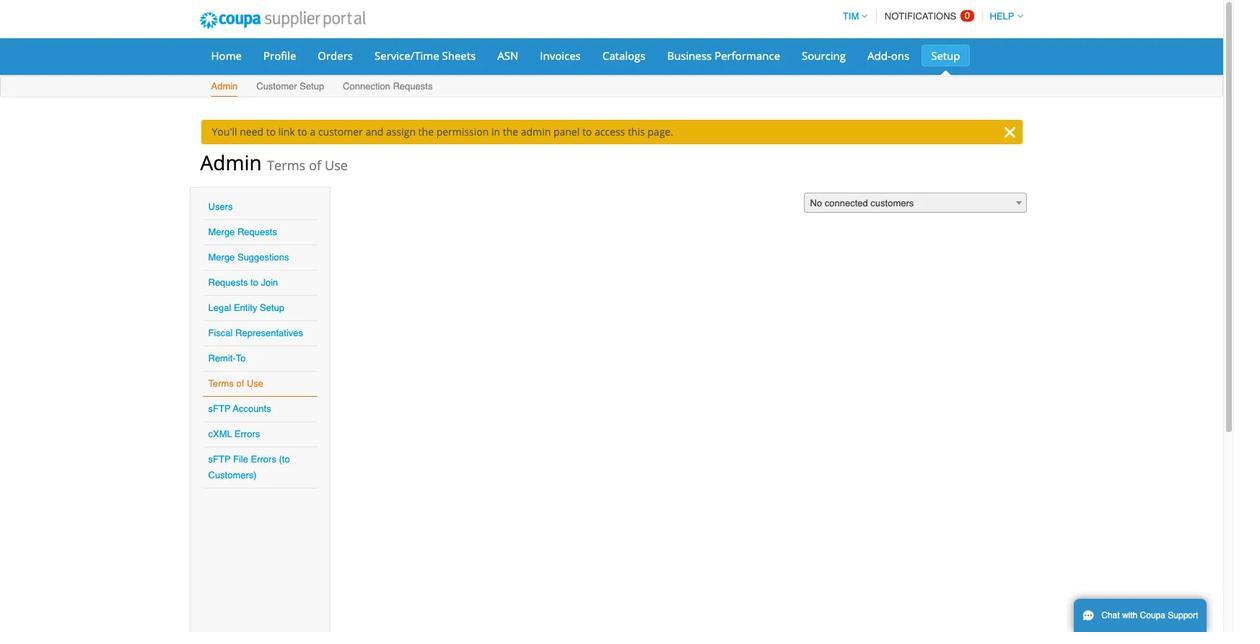 Task type: describe. For each thing, give the bounding box(es) containing it.
2 the from the left
[[503, 125, 518, 139]]

help link
[[983, 11, 1023, 22]]

to left join at the left top of the page
[[250, 277, 258, 288]]

merge suggestions
[[208, 252, 289, 263]]

this
[[628, 125, 645, 139]]

sheets
[[442, 48, 476, 63]]

notifications
[[885, 11, 956, 22]]

home link
[[202, 45, 251, 66]]

a
[[310, 125, 316, 139]]

help
[[990, 11, 1014, 22]]

fiscal representatives link
[[208, 328, 303, 338]]

merge requests link
[[208, 227, 277, 237]]

terms inside "admin terms of use"
[[267, 157, 306, 174]]

terms of use link
[[208, 378, 263, 389]]

merge requests
[[208, 227, 277, 237]]

admin terms of use
[[200, 149, 348, 176]]

asn
[[497, 48, 518, 63]]

errors inside sftp file errors (to customers)
[[251, 454, 276, 465]]

connection requests
[[343, 81, 433, 92]]

1 vertical spatial of
[[236, 378, 244, 389]]

2 vertical spatial setup
[[260, 302, 284, 313]]

2 vertical spatial requests
[[208, 277, 248, 288]]

merge suggestions link
[[208, 252, 289, 263]]

1 the from the left
[[418, 125, 434, 139]]

cxml errors link
[[208, 429, 260, 440]]

tim link
[[836, 11, 868, 22]]

profile link
[[254, 45, 306, 66]]

0
[[965, 10, 970, 21]]

and
[[366, 125, 384, 139]]

customer
[[318, 125, 363, 139]]

remit-to
[[208, 353, 246, 364]]

merge for merge requests
[[208, 227, 235, 237]]

admin link
[[210, 78, 238, 97]]

business performance link
[[658, 45, 790, 66]]

business
[[667, 48, 712, 63]]

invoices link
[[531, 45, 590, 66]]

link
[[278, 125, 295, 139]]

representatives
[[235, 328, 303, 338]]

merge for merge suggestions
[[208, 252, 235, 263]]

cxml errors
[[208, 429, 260, 440]]

connection
[[343, 81, 390, 92]]

chat with coupa support button
[[1074, 599, 1207, 632]]

2 horizontal spatial setup
[[931, 48, 960, 63]]

customer setup
[[256, 81, 324, 92]]

to left the a at left top
[[298, 125, 307, 139]]

service/time sheets
[[375, 48, 476, 63]]

orders
[[318, 48, 353, 63]]

join
[[261, 277, 278, 288]]

profile
[[263, 48, 296, 63]]

catalogs link
[[593, 45, 655, 66]]

admin for admin
[[211, 81, 238, 92]]

orders link
[[308, 45, 362, 66]]

requests for connection requests
[[393, 81, 433, 92]]

setup link
[[922, 45, 970, 66]]

file
[[233, 454, 248, 465]]

(to
[[279, 454, 290, 465]]

sftp accounts link
[[208, 403, 271, 414]]

0 vertical spatial errors
[[234, 429, 260, 440]]

accounts
[[233, 403, 271, 414]]

sourcing
[[802, 48, 846, 63]]

sftp accounts
[[208, 403, 271, 414]]

notifications 0
[[885, 10, 970, 22]]

requests to join link
[[208, 277, 278, 288]]

invoices
[[540, 48, 581, 63]]

coupa supplier portal image
[[189, 2, 375, 38]]

to
[[236, 353, 246, 364]]



Task type: vqa. For each thing, say whether or not it's contained in the screenshot.
Business Spend Management
no



Task type: locate. For each thing, give the bounding box(es) containing it.
1 horizontal spatial the
[[503, 125, 518, 139]]

legal entity setup link
[[208, 302, 284, 313]]

0 vertical spatial terms
[[267, 157, 306, 174]]

errors left (to
[[251, 454, 276, 465]]

2 merge from the top
[[208, 252, 235, 263]]

requests up legal
[[208, 277, 248, 288]]

coupa
[[1140, 611, 1166, 621]]

navigation containing notifications 0
[[836, 2, 1023, 30]]

of down to
[[236, 378, 244, 389]]

navigation
[[836, 2, 1023, 30]]

tim
[[843, 11, 859, 22]]

terms down 'link' on the top of the page
[[267, 157, 306, 174]]

admin
[[211, 81, 238, 92], [200, 149, 262, 176]]

legal
[[208, 302, 231, 313]]

admin inside admin "link"
[[211, 81, 238, 92]]

setup
[[931, 48, 960, 63], [300, 81, 324, 92], [260, 302, 284, 313]]

need
[[240, 125, 263, 139]]

0 vertical spatial of
[[309, 157, 321, 174]]

panel
[[553, 125, 580, 139]]

errors down the accounts
[[234, 429, 260, 440]]

to left 'link' on the top of the page
[[266, 125, 276, 139]]

business performance
[[667, 48, 780, 63]]

chat with coupa support
[[1102, 611, 1198, 621]]

use
[[325, 157, 348, 174], [247, 378, 263, 389]]

fiscal representatives
[[208, 328, 303, 338]]

users
[[208, 201, 233, 212]]

legal entity setup
[[208, 302, 284, 313]]

0 horizontal spatial of
[[236, 378, 244, 389]]

2 sftp from the top
[[208, 454, 231, 465]]

sftp for sftp accounts
[[208, 403, 231, 414]]

in
[[491, 125, 500, 139]]

to right panel
[[582, 125, 592, 139]]

the right in at the left of the page
[[503, 125, 518, 139]]

1 vertical spatial setup
[[300, 81, 324, 92]]

remit-
[[208, 353, 236, 364]]

to
[[266, 125, 276, 139], [298, 125, 307, 139], [582, 125, 592, 139], [250, 277, 258, 288]]

asn link
[[488, 45, 528, 66]]

sftp up cxml
[[208, 403, 231, 414]]

remit-to link
[[208, 353, 246, 364]]

requests
[[393, 81, 433, 92], [237, 227, 277, 237], [208, 277, 248, 288]]

admin down home
[[211, 81, 238, 92]]

suggestions
[[237, 252, 289, 263]]

users link
[[208, 201, 233, 212]]

0 horizontal spatial the
[[418, 125, 434, 139]]

1 vertical spatial merge
[[208, 252, 235, 263]]

assign
[[386, 125, 416, 139]]

catalogs
[[602, 48, 646, 63]]

1 sftp from the top
[[208, 403, 231, 414]]

connection requests link
[[342, 78, 433, 97]]

of down the a at left top
[[309, 157, 321, 174]]

permission
[[436, 125, 489, 139]]

1 vertical spatial sftp
[[208, 454, 231, 465]]

add-
[[868, 48, 891, 63]]

chat
[[1102, 611, 1120, 621]]

admin down you'll at the top
[[200, 149, 262, 176]]

the
[[418, 125, 434, 139], [503, 125, 518, 139]]

1 horizontal spatial of
[[309, 157, 321, 174]]

0 horizontal spatial setup
[[260, 302, 284, 313]]

setup right the customer
[[300, 81, 324, 92]]

sftp inside sftp file errors (to customers)
[[208, 454, 231, 465]]

add-ons link
[[858, 45, 919, 66]]

1 vertical spatial requests
[[237, 227, 277, 237]]

requests for merge requests
[[237, 227, 277, 237]]

0 vertical spatial setup
[[931, 48, 960, 63]]

merge down merge requests link
[[208, 252, 235, 263]]

sftp up customers)
[[208, 454, 231, 465]]

1 horizontal spatial terms
[[267, 157, 306, 174]]

you'll
[[212, 125, 237, 139]]

use up the accounts
[[247, 378, 263, 389]]

customer
[[256, 81, 297, 92]]

customer setup link
[[256, 78, 325, 97]]

terms of use
[[208, 378, 263, 389]]

admin
[[521, 125, 551, 139]]

with
[[1122, 611, 1138, 621]]

errors
[[234, 429, 260, 440], [251, 454, 276, 465]]

the right assign
[[418, 125, 434, 139]]

use down customer
[[325, 157, 348, 174]]

add-ons
[[868, 48, 909, 63]]

fiscal
[[208, 328, 233, 338]]

setup down notifications 0
[[931, 48, 960, 63]]

access
[[595, 125, 625, 139]]

1 merge from the top
[[208, 227, 235, 237]]

1 horizontal spatial setup
[[300, 81, 324, 92]]

you'll need to link to a customer and assign the permission in the admin panel to access this page.
[[212, 125, 673, 139]]

merge down 'users'
[[208, 227, 235, 237]]

page.
[[648, 125, 673, 139]]

merge
[[208, 227, 235, 237], [208, 252, 235, 263]]

0 vertical spatial use
[[325, 157, 348, 174]]

admin for admin terms of use
[[200, 149, 262, 176]]

0 horizontal spatial terms
[[208, 378, 234, 389]]

sftp for sftp file errors (to customers)
[[208, 454, 231, 465]]

customers)
[[208, 470, 257, 481]]

0 vertical spatial sftp
[[208, 403, 231, 414]]

sftp file errors (to customers) link
[[208, 454, 290, 481]]

sourcing link
[[792, 45, 855, 66]]

performance
[[715, 48, 780, 63]]

requests to join
[[208, 277, 278, 288]]

0 vertical spatial merge
[[208, 227, 235, 237]]

support
[[1168, 611, 1198, 621]]

cxml
[[208, 429, 232, 440]]

1 horizontal spatial use
[[325, 157, 348, 174]]

0 vertical spatial admin
[[211, 81, 238, 92]]

setup down join at the left top of the page
[[260, 302, 284, 313]]

use inside "admin terms of use"
[[325, 157, 348, 174]]

sftp file errors (to customers)
[[208, 454, 290, 481]]

home
[[211, 48, 242, 63]]

of
[[309, 157, 321, 174], [236, 378, 244, 389]]

service/time
[[375, 48, 439, 63]]

requests down service/time
[[393, 81, 433, 92]]

1 vertical spatial use
[[247, 378, 263, 389]]

terms down "remit-"
[[208, 378, 234, 389]]

ons
[[891, 48, 909, 63]]

0 horizontal spatial use
[[247, 378, 263, 389]]

1 vertical spatial admin
[[200, 149, 262, 176]]

terms
[[267, 157, 306, 174], [208, 378, 234, 389]]

requests up suggestions
[[237, 227, 277, 237]]

service/time sheets link
[[365, 45, 485, 66]]

1 vertical spatial errors
[[251, 454, 276, 465]]

entity
[[234, 302, 257, 313]]

0 vertical spatial requests
[[393, 81, 433, 92]]

1 vertical spatial terms
[[208, 378, 234, 389]]

sftp
[[208, 403, 231, 414], [208, 454, 231, 465]]

of inside "admin terms of use"
[[309, 157, 321, 174]]



